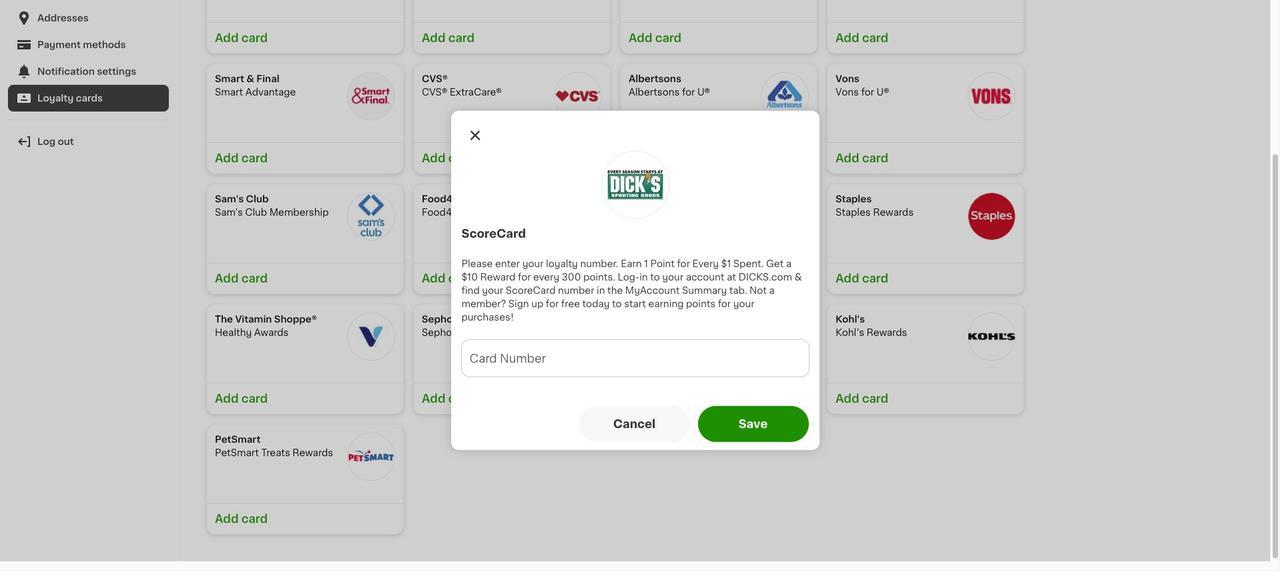 Task type: locate. For each thing, give the bounding box(es) containing it.
1 horizontal spatial u®
[[877, 87, 890, 97]]

1 horizontal spatial to
[[651, 273, 660, 282]]

u® inside the vons vons for u®
[[877, 87, 890, 97]]

vons image
[[968, 72, 1016, 120]]

&
[[247, 74, 254, 83], [795, 273, 803, 282]]

rewards inside kohl's kohl's rewards
[[867, 328, 908, 337]]

1 vertical spatial &
[[795, 273, 803, 282]]

1 vertical spatial cvs®
[[422, 87, 448, 97]]

the up the healthy
[[215, 315, 233, 324]]

for inside the vons vons for u®
[[862, 87, 875, 97]]

add
[[215, 33, 239, 43], [422, 33, 446, 43], [629, 33, 653, 43], [836, 33, 860, 43], [215, 153, 239, 164], [422, 153, 446, 164], [629, 153, 653, 164], [836, 153, 860, 164], [215, 273, 239, 284], [422, 273, 446, 284], [629, 273, 653, 284], [836, 273, 860, 284], [215, 393, 239, 404], [422, 393, 446, 404], [836, 393, 860, 404], [215, 514, 239, 524]]

treats
[[261, 448, 290, 457]]

albertsons
[[629, 74, 682, 83], [629, 87, 680, 97]]

cvs®
[[422, 74, 448, 83], [422, 87, 448, 97]]

add card button for smart & final smart advantage
[[207, 142, 403, 174]]

cvs® image
[[554, 72, 602, 120]]

add card button for the wine shop discount wine club
[[621, 262, 817, 294]]

petsmart image
[[347, 433, 395, 481]]

sephora
[[422, 315, 462, 324], [422, 328, 461, 337]]

rewards
[[477, 208, 517, 217], [874, 208, 914, 217], [867, 328, 908, 337], [293, 448, 333, 457]]

0 vertical spatial albertsons
[[629, 74, 682, 83]]

1 horizontal spatial a
[[787, 259, 792, 269]]

food4less
[[422, 194, 475, 204], [422, 208, 474, 217]]

0 horizontal spatial &
[[247, 74, 254, 83]]

myaccount
[[626, 286, 680, 295]]

1 vertical spatial in
[[597, 286, 605, 295]]

0 vertical spatial &
[[247, 74, 254, 83]]

loyalty cards
[[37, 93, 103, 103]]

kohl's image
[[968, 313, 1016, 361]]

add for vons vons for u®
[[836, 153, 860, 164]]

rewards for staples staples rewards
[[874, 208, 914, 217]]

a right get
[[787, 259, 792, 269]]

tab.
[[730, 286, 748, 295]]

extracare®
[[450, 87, 502, 97]]

sephora down find
[[422, 315, 462, 324]]

1 vertical spatial vons
[[836, 87, 859, 97]]

1 sephora from the top
[[422, 315, 462, 324]]

the wine shop discount wine club
[[629, 194, 722, 217]]

wine up 'discount'
[[649, 194, 674, 204]]

0 vertical spatial sam's
[[215, 194, 244, 204]]

smart & final smart advantage
[[215, 74, 296, 97]]

staples
[[836, 194, 872, 204], [836, 208, 871, 217]]

2 staples from the top
[[836, 208, 871, 217]]

1 vertical spatial smart
[[215, 87, 243, 97]]

please enter your loyalty number. earn 1 point for every $1 spent. get a $10 reward for every 300 points. log-in to your account at dicks.com & find your scorecard number in the myaccount summary tab. not a member? sign up for free today to start earning points for your purchases!
[[462, 259, 803, 322]]

food4less image
[[554, 192, 602, 240]]

1 vertical spatial to
[[612, 299, 622, 309]]

cvs® left extracare® on the top left
[[422, 87, 448, 97]]

0 horizontal spatial to
[[612, 299, 622, 309]]

start
[[625, 299, 646, 309]]

add for the wine shop discount wine club
[[629, 273, 653, 284]]

in
[[640, 273, 648, 282], [597, 286, 605, 295]]

2 sephora from the top
[[422, 328, 461, 337]]

0 vertical spatial the
[[629, 194, 647, 204]]

1 vertical spatial sam's
[[215, 208, 243, 217]]

log out
[[37, 137, 74, 146]]

& right "dicks.com"
[[795, 273, 803, 282]]

add card for smart & final smart advantage
[[215, 153, 268, 164]]

vons
[[836, 74, 860, 83], [836, 87, 859, 97]]

payment methods
[[37, 40, 126, 49]]

1 vertical spatial the
[[215, 315, 233, 324]]

card for sephora sephora beauty insider
[[449, 393, 475, 404]]

1 vertical spatial wine
[[674, 208, 698, 217]]

add card button for staples staples rewards
[[828, 262, 1024, 294]]

scorecard up enter
[[462, 229, 526, 239]]

rewards inside staples staples rewards
[[874, 208, 914, 217]]

your
[[523, 259, 544, 269], [663, 273, 684, 282], [482, 286, 504, 295], [734, 299, 755, 309]]

club inside the wine shop discount wine club
[[700, 208, 722, 217]]

0 vertical spatial food4less
[[422, 194, 475, 204]]

the inside the vitamin shoppe® healthy awards
[[215, 315, 233, 324]]

add card for sam's club sam's club membership
[[215, 273, 268, 284]]

u® inside albertsons albertsons for u®
[[698, 87, 711, 97]]

the inside the wine shop discount wine club
[[629, 194, 647, 204]]

0 vertical spatial smart
[[215, 74, 244, 83]]

vons vons for u®
[[836, 74, 890, 97]]

0 vertical spatial cvs®
[[422, 74, 448, 83]]

cvs® right smart & final image
[[422, 74, 448, 83]]

scorecard image
[[601, 151, 670, 219]]

1 horizontal spatial &
[[795, 273, 803, 282]]

log
[[37, 137, 56, 146]]

spent.
[[734, 259, 764, 269]]

add for kohl's kohl's rewards
[[836, 393, 860, 404]]

every
[[693, 259, 719, 269]]

kohl's
[[836, 328, 865, 337]]

every
[[534, 273, 560, 282]]

add for sephora sephora beauty insider
[[422, 393, 446, 404]]

a right not
[[770, 286, 775, 295]]

wine down "shop"
[[674, 208, 698, 217]]

scorecard up up
[[506, 286, 556, 295]]

dicks.com
[[739, 273, 793, 282]]

final
[[257, 74, 280, 83]]

club
[[246, 194, 269, 204], [245, 208, 267, 217], [700, 208, 722, 217]]

the up 'discount'
[[629, 194, 647, 204]]

petsmart petsmart treats rewards
[[215, 435, 333, 457]]

food4less food4less rewards
[[422, 194, 517, 217]]

300
[[562, 273, 581, 282]]

a
[[787, 259, 792, 269], [770, 286, 775, 295]]

smart left the advantage on the top left
[[215, 87, 243, 97]]

0 horizontal spatial wine
[[649, 194, 674, 204]]

smart left final
[[215, 74, 244, 83]]

add card button for the vitamin shoppe® healthy awards
[[207, 383, 403, 414]]

sephora left the beauty
[[422, 328, 461, 337]]

0 vertical spatial staples
[[836, 194, 872, 204]]

your up every
[[523, 259, 544, 269]]

to
[[651, 273, 660, 282], [612, 299, 622, 309]]

add card button for kohl's kohl's rewards
[[828, 383, 1024, 414]]

payment
[[37, 40, 81, 49]]

smart
[[215, 74, 244, 83], [215, 87, 243, 97]]

0 vertical spatial in
[[640, 273, 648, 282]]

1 u® from the left
[[698, 87, 711, 97]]

scorecard
[[462, 229, 526, 239], [506, 286, 556, 295]]

staples staples rewards
[[836, 194, 914, 217]]

log-
[[618, 273, 640, 282]]

card for smart & final smart advantage
[[242, 153, 268, 164]]

add card for albertsons albertsons for u®
[[629, 153, 682, 164]]

rewards for kohl's kohl's rewards
[[867, 328, 908, 337]]

0 horizontal spatial a
[[770, 286, 775, 295]]

card for petsmart petsmart treats rewards
[[242, 514, 268, 524]]

get
[[767, 259, 784, 269]]

1 staples from the top
[[836, 194, 872, 204]]

& left final
[[247, 74, 254, 83]]

card for staples staples rewards
[[863, 273, 889, 284]]

notification settings link
[[8, 58, 169, 85]]

2 cvs® from the top
[[422, 87, 448, 97]]

insider
[[500, 328, 532, 337]]

$10
[[462, 273, 478, 282]]

summary
[[682, 286, 727, 295]]

1 vertical spatial food4less
[[422, 208, 474, 217]]

please
[[462, 259, 493, 269]]

add card button for cvs® cvs® extracare®
[[414, 142, 610, 174]]

sephora sephora beauty insider
[[422, 315, 532, 337]]

0 vertical spatial petsmart
[[215, 435, 261, 444]]

the for the vitamin shoppe® healthy awards
[[215, 315, 233, 324]]

1 vertical spatial sephora
[[422, 328, 461, 337]]

add card for kohl's kohl's rewards
[[836, 393, 889, 404]]

add for smart & final smart advantage
[[215, 153, 239, 164]]

to down the
[[612, 299, 622, 309]]

save
[[739, 419, 768, 430]]

scorecard dialog
[[451, 111, 820, 450]]

$1
[[722, 259, 731, 269]]

card for food4less food4less rewards
[[449, 273, 475, 284]]

0 horizontal spatial u®
[[698, 87, 711, 97]]

0 horizontal spatial the
[[215, 315, 233, 324]]

shoppe®
[[274, 315, 317, 324]]

0 vertical spatial sephora
[[422, 315, 462, 324]]

2 food4less from the top
[[422, 208, 474, 217]]

in down 1
[[640, 273, 648, 282]]

add card
[[215, 33, 268, 43], [422, 33, 475, 43], [629, 33, 682, 43], [836, 33, 889, 43], [215, 153, 268, 164], [422, 153, 475, 164], [629, 153, 682, 164], [836, 153, 889, 164], [215, 273, 268, 284], [422, 273, 475, 284], [629, 273, 682, 284], [836, 273, 889, 284], [215, 393, 268, 404], [422, 393, 475, 404], [836, 393, 889, 404], [215, 514, 268, 524]]

2 albertsons from the top
[[629, 87, 680, 97]]

rewards inside food4less food4less rewards
[[477, 208, 517, 217]]

addresses
[[37, 13, 89, 23]]

petsmart
[[215, 435, 261, 444], [215, 448, 259, 457]]

cvs® cvs® extracare®
[[422, 74, 502, 97]]

the
[[629, 194, 647, 204], [215, 315, 233, 324]]

0 vertical spatial a
[[787, 259, 792, 269]]

up
[[532, 299, 544, 309]]

wine
[[649, 194, 674, 204], [674, 208, 698, 217]]

in down points.
[[597, 286, 605, 295]]

for inside albertsons albertsons for u®
[[683, 87, 695, 97]]

1 horizontal spatial the
[[629, 194, 647, 204]]

card for sam's club sam's club membership
[[242, 273, 268, 284]]

sam's
[[215, 194, 244, 204], [215, 208, 243, 217]]

sephora image
[[554, 313, 602, 361]]

1 vertical spatial albertsons
[[629, 87, 680, 97]]

the vitamin shoppe® image
[[347, 313, 395, 361]]

out
[[58, 137, 74, 146]]

0 vertical spatial wine
[[649, 194, 674, 204]]

your down tab. on the right bottom
[[734, 299, 755, 309]]

1 vertical spatial scorecard
[[506, 286, 556, 295]]

account
[[686, 273, 725, 282]]

1 horizontal spatial in
[[640, 273, 648, 282]]

0 vertical spatial vons
[[836, 74, 860, 83]]

for
[[683, 87, 695, 97], [862, 87, 875, 97], [678, 259, 691, 269], [518, 273, 531, 282], [546, 299, 559, 309], [718, 299, 731, 309]]

card
[[242, 33, 268, 43], [449, 33, 475, 43], [656, 33, 682, 43], [863, 33, 889, 43], [242, 153, 268, 164], [449, 153, 475, 164], [656, 153, 682, 164], [863, 153, 889, 164], [242, 273, 268, 284], [449, 273, 475, 284], [656, 273, 682, 284], [863, 273, 889, 284], [242, 393, 268, 404], [449, 393, 475, 404], [863, 393, 889, 404], [242, 514, 268, 524]]

1 vertical spatial petsmart
[[215, 448, 259, 457]]

add card for petsmart petsmart treats rewards
[[215, 514, 268, 524]]

2 u® from the left
[[877, 87, 890, 97]]

add card button for petsmart petsmart treats rewards
[[207, 503, 403, 534]]

the wine shop image
[[761, 192, 809, 240]]

1 vertical spatial staples
[[836, 208, 871, 217]]

to up myaccount
[[651, 273, 660, 282]]

u®
[[698, 87, 711, 97], [877, 87, 890, 97]]

0 vertical spatial to
[[651, 273, 660, 282]]



Task type: vqa. For each thing, say whether or not it's contained in the screenshot.


Task type: describe. For each thing, give the bounding box(es) containing it.
albertsons image
[[761, 72, 809, 120]]

add for the vitamin shoppe® healthy awards
[[215, 393, 239, 404]]

add for albertsons albertsons for u®
[[629, 153, 653, 164]]

albertsons albertsons for u®
[[629, 74, 711, 97]]

loyalty
[[37, 93, 74, 103]]

add card button for albertsons albertsons for u®
[[621, 142, 817, 174]]

add card button for sam's club sam's club membership
[[207, 262, 403, 294]]

settings
[[97, 67, 136, 76]]

u® for vons vons for u®
[[877, 87, 890, 97]]

methods
[[83, 40, 126, 49]]

1 horizontal spatial wine
[[674, 208, 698, 217]]

save button
[[698, 406, 809, 442]]

card for cvs® cvs® extracare®
[[449, 153, 475, 164]]

staples image
[[968, 192, 1016, 240]]

cancel button
[[579, 406, 690, 442]]

scorecard inside please enter your loyalty number. earn 1 point for every $1 spent. get a $10 reward for every 300 points. log-in to your account at dicks.com & find your scorecard number in the myaccount summary tab. not a member? sign up for free today to start earning points for your purchases!
[[506, 286, 556, 295]]

add card for staples staples rewards
[[836, 273, 889, 284]]

2 petsmart from the top
[[215, 448, 259, 457]]

& inside smart & final smart advantage
[[247, 74, 254, 83]]

member?
[[462, 299, 506, 309]]

add card for the vitamin shoppe® healthy awards
[[215, 393, 268, 404]]

enter
[[496, 259, 520, 269]]

1
[[645, 259, 648, 269]]

card for albertsons albertsons for u®
[[656, 153, 682, 164]]

vitamin
[[235, 315, 272, 324]]

1 food4less from the top
[[422, 194, 475, 204]]

awards
[[254, 328, 289, 337]]

log out link
[[8, 128, 169, 155]]

& inside please enter your loyalty number. earn 1 point for every $1 spent. get a $10 reward for every 300 points. log-in to your account at dicks.com & find your scorecard number in the myaccount summary tab. not a member? sign up for free today to start earning points for your purchases!
[[795, 273, 803, 282]]

rewards inside petsmart petsmart treats rewards
[[293, 448, 333, 457]]

number
[[558, 286, 595, 295]]

addresses link
[[8, 5, 169, 31]]

2 vons from the top
[[836, 87, 859, 97]]

0 vertical spatial scorecard
[[462, 229, 526, 239]]

add card button for food4less food4less rewards
[[414, 262, 610, 294]]

beauty
[[464, 328, 497, 337]]

earn
[[621, 259, 642, 269]]

sam's club image
[[347, 192, 395, 240]]

points
[[686, 299, 716, 309]]

rewards for food4less food4less rewards
[[477, 208, 517, 217]]

1 petsmart from the top
[[215, 435, 261, 444]]

loyalty
[[546, 259, 578, 269]]

dick's sporting goods image
[[761, 313, 809, 361]]

add card for vons vons for u®
[[836, 153, 889, 164]]

cancel
[[614, 419, 656, 430]]

shop
[[676, 194, 701, 204]]

the vitamin shoppe® healthy awards
[[215, 315, 317, 337]]

not
[[750, 286, 767, 295]]

add for sam's club sam's club membership
[[215, 273, 239, 284]]

notification settings
[[37, 67, 136, 76]]

1 albertsons from the top
[[629, 74, 682, 83]]

1 vons from the top
[[836, 74, 860, 83]]

earning
[[649, 299, 684, 309]]

free
[[562, 299, 580, 309]]

reward
[[481, 273, 516, 282]]

1 vertical spatial a
[[770, 286, 775, 295]]

points.
[[584, 273, 616, 282]]

card for kohl's kohl's rewards
[[863, 393, 889, 404]]

notification
[[37, 67, 95, 76]]

card for the vitamin shoppe® healthy awards
[[242, 393, 268, 404]]

2 smart from the top
[[215, 87, 243, 97]]

your down point
[[663, 273, 684, 282]]

healthy
[[215, 328, 252, 337]]

1 cvs® from the top
[[422, 74, 448, 83]]

u® for albertsons albertsons for u®
[[698, 87, 711, 97]]

your down reward
[[482, 286, 504, 295]]

add for staples staples rewards
[[836, 273, 860, 284]]

add for petsmart petsmart treats rewards
[[215, 514, 239, 524]]

cards
[[76, 93, 103, 103]]

point
[[651, 259, 675, 269]]

add for food4less food4less rewards
[[422, 273, 446, 284]]

add for cvs® cvs® extracare®
[[422, 153, 446, 164]]

membership
[[270, 208, 329, 217]]

kohl's kohl's rewards
[[836, 315, 908, 337]]

add card for food4less food4less rewards
[[422, 273, 475, 284]]

advantage
[[246, 87, 296, 97]]

discount
[[629, 208, 672, 217]]

Card Number text field
[[462, 340, 809, 377]]

payment methods link
[[8, 31, 169, 58]]

1 sam's from the top
[[215, 194, 244, 204]]

add card for the wine shop discount wine club
[[629, 273, 682, 284]]

smart & final image
[[347, 72, 395, 120]]

the
[[608, 286, 623, 295]]

add card for sephora sephora beauty insider
[[422, 393, 475, 404]]

add card button for vons vons for u®
[[828, 142, 1024, 174]]

card for vons vons for u®
[[863, 153, 889, 164]]

today
[[583, 299, 610, 309]]

sam's club sam's club membership
[[215, 194, 329, 217]]

number.
[[581, 259, 619, 269]]

sign
[[509, 299, 529, 309]]

0 horizontal spatial in
[[597, 286, 605, 295]]

kohl's
[[836, 315, 866, 324]]

add card for cvs® cvs® extracare®
[[422, 153, 475, 164]]

2 sam's from the top
[[215, 208, 243, 217]]

the for the wine shop discount wine club
[[629, 194, 647, 204]]

purchases!
[[462, 313, 514, 322]]

1 smart from the top
[[215, 74, 244, 83]]

find
[[462, 286, 480, 295]]

loyalty cards link
[[8, 85, 169, 112]]

card for the wine shop discount wine club
[[656, 273, 682, 284]]

add card button for sephora sephora beauty insider
[[414, 383, 610, 414]]

at
[[727, 273, 737, 282]]



